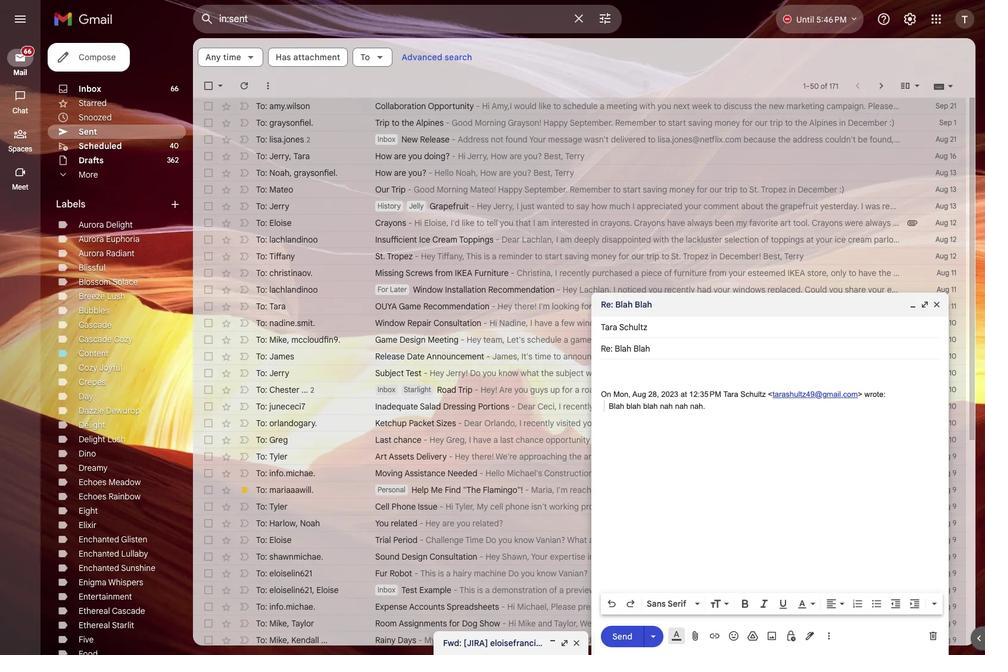 Task type: describe. For each thing, give the bounding box(es) containing it.
13 to: from the top
[[256, 301, 267, 312]]

cascade for cascade link
[[79, 320, 112, 330]]

myster
[[963, 268, 986, 278]]

0 horizontal spatial game
[[376, 334, 398, 345]]

trip to the alpines - good morning grayson! happy september. remember to start saving money for our trip to the alpines in december :)
[[376, 117, 896, 128]]

sound design consultation - hey shawn, your expertise in sound design is crucial for the immersive experience of our space game. let's set up a meeting to discu
[[376, 551, 986, 562]]

5 aug 9 from the top
[[939, 519, 957, 528]]

info.michae. for moving assistance needed - hello michael's construction, i'm in the process of moving to a new apartment and could use some help. if you're available this weeke
[[270, 468, 316, 479]]

aurora for aurora radiant
[[79, 248, 104, 259]]

7 aug 9 from the top
[[939, 552, 957, 561]]

12:35 pm
[[690, 390, 722, 399]]

for up the wit at the right
[[977, 318, 986, 328]]

22 row from the top
[[193, 448, 986, 465]]

could
[[799, 468, 820, 479]]

are up history
[[394, 168, 407, 178]]

1 vertical spatial or
[[894, 501, 902, 512]]

for right date at the right of the page
[[694, 351, 705, 362]]

1 vertical spatial up
[[907, 551, 917, 562]]

nadine,
[[500, 318, 529, 328]]

23 row from the top
[[193, 465, 986, 482]]

with for the
[[654, 234, 670, 245]]

st. for st. tropez - hey tiffany, this is a reminder to start saving money for our trip to st. tropez in december! best, terry
[[672, 251, 682, 262]]

2 do from the left
[[543, 635, 553, 646]]

2 9 from the top
[[953, 469, 957, 477]]

Search in mail text field
[[219, 13, 565, 25]]

0 vertical spatial release
[[420, 134, 450, 145]]

2 to: from the top
[[256, 117, 267, 128]]

i down available
[[931, 485, 933, 495]]

11 9 from the top
[[953, 619, 957, 628]]

0 vertical spatial am
[[538, 218, 550, 228]]

lisa.jones@netflix.com
[[658, 134, 742, 145]]

hey!
[[481, 384, 498, 395]]

to up aug 16
[[943, 134, 951, 145]]

for down official
[[612, 368, 623, 379]]

saving for december!
[[565, 251, 590, 262]]

our down disappointed
[[632, 251, 645, 262]]

26 to: from the top
[[256, 518, 267, 529]]

2 horizontal spatial about
[[764, 635, 787, 646]]

money for december!
[[592, 251, 617, 262]]

info.michae. for expense accounts spreadsheets - hi michael, please prepare the expense account spreadsheets for the upcoming investor meeting. thank you, terry
[[270, 601, 316, 612]]

0 vertical spatial money
[[715, 117, 741, 128]]

2 alpines from the left
[[810, 117, 838, 128]]

2 blah from the left
[[644, 401, 658, 410]]

working
[[550, 501, 579, 512]]

road
[[582, 384, 600, 395]]

entertainment link
[[79, 591, 132, 602]]

for down disappointed
[[619, 251, 630, 262]]

5 row from the top
[[193, 165, 967, 181]]

to: mike , kendall ...
[[256, 635, 328, 646]]

20 row from the top
[[193, 415, 986, 432]]

sizes
[[437, 418, 456, 429]]

the right 'what'
[[542, 368, 554, 379]]

27 to: from the top
[[256, 535, 267, 545]]

of left preview on the right of page
[[550, 585, 558, 596]]

st. for our trip - good morning mateo! happy september. remember to start saving money for our trip to st. tropez in december :)
[[750, 184, 760, 195]]

at down mon,
[[620, 401, 627, 412]]

31 to: from the top
[[256, 601, 267, 612]]

1 horizontal spatial deeply
[[770, 418, 796, 429]]

me.
[[766, 501, 780, 512]]

1 vertical spatial game
[[571, 334, 592, 345]]

lush for delight lush
[[108, 434, 126, 445]]

have left few
[[535, 318, 553, 328]]

address
[[793, 134, 824, 145]]

1 vertical spatial vanian?
[[559, 568, 588, 579]]

, for eloise
[[312, 585, 315, 596]]

to up size
[[885, 401, 893, 412]]

i right ceci,
[[559, 401, 561, 412]]

alligator.
[[880, 435, 913, 445]]

- left maria,
[[526, 485, 529, 495]]

you,
[[905, 601, 921, 612]]

gmail image
[[54, 7, 119, 31]]

elixir
[[79, 520, 97, 531]]

drafts link
[[79, 155, 104, 166]]

- down are
[[512, 401, 516, 412]]

the left immersive
[[698, 551, 711, 562]]

mike for to: mike , taylor
[[270, 618, 287, 629]]

0 vertical spatial cozy
[[114, 334, 133, 345]]

is up packets.
[[982, 401, 986, 412]]

cell
[[376, 501, 390, 512]]

8 9 from the top
[[953, 569, 957, 578]]

3 13 from the top
[[951, 201, 957, 210]]

i up were
[[862, 201, 864, 212]]

- left james,
[[487, 351, 491, 362]]

more send options image
[[648, 630, 660, 642]]

0 horizontal spatial need
[[594, 618, 614, 629]]

are down how are you doing? - hi jerry, how are you? best, terry
[[499, 168, 512, 178]]

0 vertical spatial graysonfiel.
[[270, 117, 314, 128]]

cell
[[491, 501, 504, 512]]

2 horizontal spatial what
[[742, 635, 762, 646]]

1 vertical spatial expertise
[[856, 618, 892, 629]]

sound
[[376, 551, 400, 562]]

the up the could
[[800, 451, 812, 462]]

1 horizontal spatial let's
[[773, 351, 791, 362]]

repair
[[408, 318, 432, 328]]

0 vertical spatial december
[[849, 117, 888, 128]]

0 horizontal spatial september.
[[525, 184, 568, 195]]

2 aug 11 from the top
[[937, 285, 957, 294]]

our up later,
[[707, 351, 720, 362]]

any time button
[[198, 48, 264, 67]]

recently for purchased
[[560, 268, 590, 278]]

approaching
[[520, 451, 568, 462]]

hi left tyler,
[[446, 501, 454, 512]]

you up shawn,
[[499, 535, 513, 545]]

0 vertical spatial it
[[823, 351, 828, 362]]

1 horizontal spatial am
[[561, 234, 572, 245]]

1 horizontal spatial schedule
[[564, 101, 598, 111]]

50
[[811, 81, 820, 90]]

27 row from the top
[[193, 532, 967, 548]]

2 vertical spatial recently
[[524, 418, 555, 429]]

26 row from the top
[[193, 515, 967, 532]]

select input tool image
[[948, 81, 955, 90]]

available
[[914, 468, 947, 479]]

2 horizontal spatial start
[[669, 117, 687, 128]]

hey up delivery
[[430, 435, 445, 445]]

for up windows
[[582, 301, 593, 312]]

to right only at the top of the page
[[849, 268, 857, 278]]

2 horizontal spatial saving
[[689, 117, 713, 128]]

the down thought
[[730, 401, 743, 412]]

to down say,
[[731, 435, 739, 445]]

0 vertical spatial recommendation
[[489, 284, 555, 295]]

2 vertical spatial this
[[460, 585, 475, 596]]

dined
[[596, 401, 618, 412]]

meet heading
[[0, 182, 41, 192]]

for right the 'crucial'
[[685, 551, 696, 562]]

29 to: from the top
[[256, 568, 267, 579]]

17 to: from the top
[[256, 368, 267, 379]]

aug 13 for how are you? - hello noah, how are you? best, terry
[[936, 168, 957, 177]]

you? down dog
[[789, 635, 807, 646]]

my down dissatisfied
[[808, 435, 819, 445]]

to: lachlandinoo for aug 11
[[256, 284, 318, 295]]

eloise,
[[425, 218, 449, 228]]

4 to: from the top
[[256, 151, 267, 162]]

do up arrange
[[721, 301, 731, 312]]

0 vertical spatial new
[[402, 134, 418, 145]]

friends,
[[438, 635, 467, 646]]

0 horizontal spatial my
[[425, 635, 436, 646]]

33 to: from the top
[[256, 635, 267, 646]]

underline ‪(⌘u)‬ image
[[778, 599, 790, 610]]

week for you
[[693, 101, 712, 111]]

time inside dropdown button
[[223, 52, 241, 63]]

ethereal for ethereal starlit
[[79, 620, 110, 631]]

16 to: from the top
[[256, 351, 267, 362]]

mike for to: mike , mccloudfin9.
[[270, 334, 287, 345]]

furniture
[[475, 268, 509, 278]]

2 horizontal spatial an
[[978, 451, 986, 462]]

- left hey!
[[475, 384, 479, 395]]

you up arrange
[[734, 301, 747, 312]]

apartment
[[741, 468, 781, 479]]

0 vertical spatial space
[[722, 351, 745, 362]]

14 to: from the top
[[256, 318, 267, 328]]

numbered list ‪(⌘⇧7)‬ image
[[852, 598, 864, 610]]

options
[[944, 234, 973, 245]]

downtown
[[843, 384, 882, 395]]

1 horizontal spatial :)
[[890, 117, 896, 128]]

your down december!
[[729, 268, 746, 278]]

for left 'italic ‪(⌘i)‬' image
[[746, 601, 757, 612]]

, for noah
[[296, 518, 298, 529]]

in up couldn't
[[840, 117, 847, 128]]

13 row from the top
[[193, 298, 967, 315]]

aug 10 for greg
[[935, 435, 957, 444]]

0 horizontal spatial what
[[469, 635, 488, 646]]

hav
[[975, 234, 986, 245]]

1 horizontal spatial need
[[621, 318, 640, 328]]

fur robot - this is a hairy machine do you know vanian?
[[376, 568, 588, 579]]

1 vertical spatial spaceship
[[906, 451, 945, 462]]

9 to: from the top
[[256, 234, 267, 245]]

1 row from the top
[[193, 98, 986, 114]]

- down the tell
[[496, 234, 500, 245]]

eloiselin621 for to: eloiselin621
[[270, 568, 312, 579]]

- up looking
[[557, 284, 561, 295]]

enigma whispers link
[[79, 577, 143, 588]]

best, up esteemed
[[764, 251, 783, 262]]

tropez for hey tiffany, this is a reminder to start saving money for our trip to st. tropez in december! best, terry
[[683, 251, 709, 262]]

21 to: from the top
[[256, 435, 267, 445]]

if
[[882, 468, 887, 479]]

of down ouya game recommendation - hey there! i'm looking for a new game to play on my ouya. do you have any recommendations? thanks, terry
[[643, 318, 650, 328]]

aug 11 for terry
[[937, 302, 957, 311]]

1 vertical spatial happy
[[499, 184, 523, 195]]

10 aug 9 from the top
[[939, 602, 957, 611]]

on up update
[[764, 435, 773, 445]]

delight for delight lush
[[79, 434, 105, 445]]

help
[[635, 618, 651, 629]]

you right [jira]
[[503, 635, 516, 646]]

3 10 from the top
[[950, 352, 957, 361]]

3 aug 10 from the top
[[935, 352, 957, 361]]

with for you
[[640, 101, 656, 111]]

to down arrange
[[708, 334, 716, 345]]

1 vertical spatial this
[[421, 568, 436, 579]]

0 vertical spatial good
[[452, 117, 473, 128]]

3 aug 9 from the top
[[939, 485, 957, 494]]

has attachment image
[[907, 217, 919, 229]]

16 row from the top
[[193, 348, 986, 365]]

our
[[376, 184, 390, 195]]

, for tara
[[289, 151, 292, 162]]

serif
[[668, 599, 687, 609]]

hi down "jelly"
[[415, 218, 422, 228]]

1 vertical spatial your
[[532, 551, 548, 562]]

10 to: from the top
[[256, 251, 267, 262]]

consultation for sound design consultation
[[430, 551, 478, 562]]

advanced search options image
[[594, 7, 618, 30]]

chat heading
[[0, 106, 41, 116]]

to down marketing
[[786, 117, 793, 128]]

for right downtown
[[884, 384, 895, 395]]

4 9 from the top
[[953, 502, 957, 511]]

Message Body text field
[[601, 365, 940, 590]]

0 vertical spatial happy
[[544, 117, 568, 128]]

10 for greg
[[950, 435, 957, 444]]

i right greg, on the left bottom of page
[[469, 435, 472, 445]]

christinaov.
[[270, 268, 313, 278]]

2 vertical spatial am
[[756, 418, 768, 429]]

has attachment
[[276, 52, 341, 63]]

0 horizontal spatial an
[[748, 451, 757, 462]]

19 to: from the top
[[256, 401, 267, 412]]

to left 'f'
[[975, 501, 982, 512]]

delivery
[[815, 451, 844, 462]]

0 horizontal spatial that
[[516, 218, 532, 228]]

2 horizontal spatial always
[[935, 485, 960, 495]]

2 inside to: lisa.jones 2
[[307, 135, 311, 144]]

hey down mateo!
[[477, 201, 492, 212]]

to left the tell
[[477, 218, 485, 228]]

6 to: from the top
[[256, 184, 267, 195]]

assets
[[389, 451, 414, 462]]

echoes for echoes rainbow
[[79, 491, 106, 502]]

0 vertical spatial come
[[918, 334, 939, 345]]

2 vertical spatial discuss
[[793, 351, 821, 362]]

10 for jerry
[[950, 368, 957, 377]]

not
[[491, 134, 504, 145]]

19 row from the top
[[193, 398, 986, 415]]

dazzle dewdrop link
[[79, 405, 140, 416]]

board
[[641, 635, 663, 646]]

2 from from the left
[[709, 268, 727, 278]]

inbox inside inbox new release - address not found your message wasn't delivered to lisa.jones@netflix.com because the address couldn't be found, or is unable to receive m
[[378, 135, 396, 144]]

i left wanted
[[517, 201, 519, 212]]

1 horizontal spatial found
[[706, 401, 728, 412]]

construction,
[[545, 468, 596, 479]]

hi up noah,
[[458, 151, 466, 162]]

amy,i
[[492, 101, 512, 111]]

- up fur robot - this is a hairy machine do you know vanian?
[[480, 551, 484, 562]]

0 horizontal spatial trip
[[376, 117, 390, 128]]

1 vertical spatial jerry,
[[494, 201, 515, 212]]

10 9 from the top
[[953, 602, 957, 611]]

your up dissatisfied
[[806, 401, 822, 412]]

22 to: from the top
[[256, 451, 267, 462]]

main content containing any time
[[193, 38, 986, 655]]

test for -
[[406, 368, 422, 379]]

at inside message body text box
[[681, 390, 688, 399]]

prepare
[[579, 601, 608, 612]]

coordinat
[[951, 618, 986, 629]]

0 horizontal spatial window
[[376, 318, 406, 328]]

trip for our
[[392, 184, 406, 195]]

spaces heading
[[0, 144, 41, 154]]

0 horizontal spatial release
[[376, 351, 405, 362]]

clear search image
[[568, 7, 591, 30]]

sizes
[[775, 401, 793, 412]]

any
[[206, 52, 221, 63]]

11 row from the top
[[193, 265, 986, 281]]

1 vertical spatial 66
[[171, 84, 179, 93]]

phone
[[392, 501, 416, 512]]

ketchup
[[922, 418, 952, 429]]

1 horizontal spatial game
[[399, 301, 422, 312]]

dialog containing sans serif
[[592, 293, 950, 655]]

design for is
[[622, 551, 648, 562]]

there! for we're
[[472, 451, 494, 462]]

0 horizontal spatial just
[[521, 201, 535, 212]]

do down shawn,
[[509, 568, 519, 579]]

25 row from the top
[[193, 498, 986, 515]]

delivered
[[611, 134, 646, 145]]

21 row from the top
[[193, 432, 986, 448]]

insert signature image
[[805, 630, 817, 642]]

i'm left looking
[[539, 301, 550, 312]]

found,
[[870, 134, 895, 145]]

day
[[79, 391, 93, 402]]

address
[[458, 134, 489, 145]]

Subject field
[[601, 343, 940, 355]]

echoes rainbow link
[[79, 491, 141, 502]]

0 horizontal spatial was
[[866, 201, 881, 212]]

formatting options toolbar
[[601, 593, 944, 615]]

18 row from the top
[[193, 382, 986, 398]]

1 horizontal spatial morning
[[475, 117, 506, 128]]

7 to: from the top
[[256, 201, 267, 212]]

1 vertical spatial remember
[[570, 184, 612, 195]]

1 horizontal spatial what
[[568, 535, 588, 545]]

greg
[[270, 435, 288, 445]]

close image
[[572, 638, 582, 648]]

28 to: from the top
[[256, 551, 267, 562]]

1 horizontal spatial that
[[913, 485, 929, 495]]

8 to: from the top
[[256, 218, 267, 228]]

portions
[[479, 401, 510, 412]]

please down the invite
[[690, 451, 715, 462]]

tropez for good morning mateo! happy september. remember to start saving money for our trip to st. tropez in december :)
[[762, 184, 788, 195]]

discuss for spaceship
[[718, 334, 746, 345]]

0 vertical spatial we
[[695, 318, 706, 328]]

to
[[361, 52, 370, 63]]

11 aug 9 from the top
[[939, 619, 957, 628]]

5 to: from the top
[[256, 168, 267, 178]]

21 for amy.wilson
[[951, 101, 957, 110]]

0 horizontal spatial ...
[[302, 384, 308, 395]]

trip up piece
[[647, 251, 660, 262]]

inbox inside inbox test example - this is a demonstration of a preview
[[378, 585, 396, 594]]

1 to: jerry from the top
[[256, 201, 289, 212]]

2 ikea from the left
[[788, 268, 806, 278]]

close image
[[933, 300, 942, 309]]

collaboration opportunity - hi amy,i would like to schedule a meeting with you next week to discuss the new marketing campaign. please let me know your availab
[[376, 101, 986, 111]]

let
[[940, 384, 952, 395]]

minimize image
[[548, 638, 558, 648]]

to down test?
[[659, 384, 667, 395]]

0 vertical spatial 66
[[24, 47, 32, 55]]

tyler,
[[455, 501, 475, 512]]

i right christina,
[[556, 268, 558, 278]]

meeting left discu
[[926, 551, 957, 562]]

0 horizontal spatial jerry,
[[468, 151, 489, 162]]

1 do from the left
[[491, 635, 500, 646]]

to left minimize image
[[533, 635, 541, 646]]

the down alligator.
[[891, 451, 904, 462]]

eloisefrancis23
[[491, 638, 550, 649]]

send
[[613, 631, 633, 642]]

1 "the from the left
[[463, 485, 481, 495]]

your down october
[[630, 401, 646, 412]]

more options image
[[826, 630, 833, 642]]

1 horizontal spatial september.
[[570, 117, 614, 128]]

0 vertical spatial game
[[619, 301, 640, 312]]

spreadsheets
[[692, 601, 744, 612]]

2 crayons from the left
[[635, 218, 666, 228]]

dino
[[79, 448, 96, 459]]

2 vertical spatial with
[[843, 418, 859, 429]]

to up subject test - hey jerry! do you know what the subject will be for the big test? talk at you later, terry
[[554, 351, 562, 362]]

purchased
[[593, 268, 633, 278]]

362
[[167, 156, 179, 165]]

attach files image
[[690, 630, 702, 642]]

1 jerry from the top
[[270, 151, 289, 162]]

1 vertical spatial it
[[617, 501, 622, 512]]

you up trip to the alpines - good morning grayson! happy september. remember to start saving money for our trip to the alpines in december :)
[[658, 101, 672, 111]]

0 vertical spatial 16
[[951, 151, 957, 160]]

best, down the show.
[[809, 635, 828, 646]]

phase.
[[663, 451, 688, 462]]

2 inside to: chester ... 2
[[311, 385, 314, 394]]

0 vertical spatial delight
[[106, 219, 133, 230]]

you down "help"
[[637, 638, 651, 649]]

aug 12 for hav
[[936, 235, 957, 244]]

thank
[[880, 601, 903, 612]]

our up "comment"
[[710, 184, 723, 195]]

hi up team,
[[490, 318, 498, 328]]

there! for i'm
[[515, 301, 537, 312]]

personal
[[378, 485, 406, 494]]

12 to: from the top
[[256, 284, 267, 295]]

last chance - hey greg, i have a last chance opportunity just for you! i would like to invite you to come on down to my store, discount alligator. have we got a deal
[[376, 435, 986, 445]]

sep for sep 1
[[940, 118, 953, 127]]

weeke
[[965, 468, 986, 479]]

insert emoji ‪(⌘⇧2)‬ image
[[728, 630, 740, 642]]

toggle confidential mode image
[[786, 630, 798, 642]]

my up gnomes
[[723, 485, 734, 495]]

of right sizes at the right
[[796, 401, 803, 412]]

- down for later window installation recommendation -
[[492, 301, 496, 312]]

a right arrange
[[740, 318, 745, 328]]

2 vertical spatial cascade
[[112, 606, 145, 616]]

wrote:
[[865, 390, 886, 399]]

1 vertical spatial about
[[590, 535, 612, 545]]

1 9 from the top
[[953, 452, 957, 461]]

25 to: from the top
[[256, 501, 267, 512]]

at left 'me.'
[[756, 501, 764, 512]]

11 to: from the top
[[256, 268, 267, 278]]

28 row from the top
[[193, 548, 986, 565]]

next for for
[[668, 334, 684, 345]]

discuss for new
[[724, 101, 753, 111]]

aug 10 for chester
[[935, 385, 957, 394]]

1 vertical spatial graysonfiel.
[[294, 168, 338, 178]]

2 vertical spatial dear
[[465, 418, 483, 429]]

are down "grayson!"
[[510, 151, 522, 162]]

enchanted lullaby
[[79, 548, 148, 559]]

to left board
[[627, 638, 635, 649]]

3 crayons from the left
[[813, 218, 844, 228]]

0 vertical spatial or
[[897, 134, 905, 145]]

hey down issue
[[426, 518, 441, 529]]

starred
[[79, 98, 107, 108]]

aug 12 for always
[[936, 218, 957, 227]]

eloise for trial period
[[270, 535, 292, 545]]

0 horizontal spatial game.
[[747, 351, 771, 362]]

10 for nadine.smit.
[[950, 318, 957, 327]]

aug 10 for nadine.smit.
[[935, 318, 957, 327]]

best, down message
[[545, 151, 564, 162]]

a right got
[[964, 435, 969, 445]]

1 vertical spatial store,
[[821, 435, 843, 445]]

missing
[[376, 268, 404, 278]]

meeting up trip to the alpines - good morning grayson! happy september. remember to start saving money for our trip to the alpines in december :)
[[607, 101, 638, 111]]

more image
[[262, 80, 274, 92]]

aurora for aurora delight
[[79, 219, 104, 230]]

message
[[549, 134, 583, 145]]

- up announcement
[[461, 334, 465, 345]]

24 row from the top
[[193, 482, 986, 498]]

0 horizontal spatial deeply
[[575, 234, 600, 245]]

lush for breeze lush
[[107, 291, 125, 302]]

18 to: from the top
[[256, 384, 267, 395]]

echoes for echoes meadow
[[79, 477, 106, 488]]

is up example
[[438, 568, 444, 579]]

2 "the from the left
[[853, 485, 871, 495]]

11 for missing screws from ikea furniture - christina, i recently purchased a piece of furniture from your esteemed ikea store, only to have the screws disappear myster
[[952, 268, 957, 277]]

of down phase.
[[667, 468, 675, 479]]

discu
[[969, 551, 986, 562]]

1 horizontal spatial about
[[742, 201, 764, 212]]

0 vertical spatial let's
[[507, 334, 525, 345]]

esteemed
[[748, 268, 786, 278]]

1 vertical spatial provide
[[717, 451, 746, 462]]

0 horizontal spatial morning
[[437, 184, 468, 195]]

harlow
[[270, 518, 296, 529]]

to: eloise for trial period
[[256, 535, 292, 545]]

- down opportunity
[[446, 117, 450, 128]]

sans serif option
[[645, 598, 693, 610]]

you up subject field
[[778, 318, 792, 328]]

week for for
[[686, 334, 706, 345]]

hey up road
[[430, 368, 445, 379]]

ethereal starlit
[[79, 620, 134, 631]]

0 horizontal spatial new
[[602, 301, 617, 312]]

1 vertical spatial tara
[[270, 301, 286, 312]]

1 horizontal spatial new
[[669, 384, 685, 395]]

enigma
[[79, 577, 107, 588]]

2 aug 10 from the top
[[935, 335, 957, 344]]

next for you
[[674, 101, 691, 111]]

to up piece
[[662, 251, 670, 262]]

do right 'jerry!'
[[470, 368, 481, 379]]

italic ‪(⌘i)‬ image
[[759, 598, 771, 610]]

trial
[[376, 535, 391, 545]]

bold ‪(⌘b)‬ image
[[740, 598, 752, 610]]

0 horizontal spatial 16
[[616, 638, 625, 649]]

mail heading
[[0, 68, 41, 77]]

2 chance from the left
[[516, 435, 544, 445]]

sans serif
[[647, 599, 687, 609]]

to: mike , taylor
[[256, 618, 314, 629]]

1 from from the left
[[435, 268, 453, 278]]

0 vertical spatial noah
[[270, 168, 290, 178]]



Task type: locate. For each thing, give the bounding box(es) containing it.
of right experience
[[798, 551, 805, 562]]

refresh image
[[238, 80, 250, 92]]

10 for orlandogary.
[[950, 418, 957, 427]]

1 horizontal spatial was
[[969, 218, 984, 228]]

was up hav
[[969, 218, 984, 228]]

3 aug 11 from the top
[[937, 302, 957, 311]]

desperation.
[[629, 485, 677, 495]]

aug 10 for orlandogary.
[[935, 418, 957, 427]]

cascade down bubbles
[[79, 320, 112, 330]]

9 row from the top
[[193, 231, 986, 248]]

7 aug 10 from the top
[[935, 418, 957, 427]]

15 row from the top
[[193, 331, 986, 348]]

ikea up installation
[[455, 268, 473, 278]]

1 vertical spatial we
[[936, 435, 947, 445]]

hello for hello noah, how are you? best, terry
[[435, 168, 454, 178]]

search in mail image
[[197, 8, 218, 30]]

tara inside message body text box
[[724, 390, 739, 399]]

1 horizontal spatial time
[[535, 351, 552, 362]]

good up 'address' at the left of the page
[[452, 117, 473, 128]]

window down ouya
[[376, 318, 406, 328]]

0 vertical spatial tara
[[294, 151, 310, 162]]

0 vertical spatial 13
[[951, 168, 957, 177]]

1 aug 9 from the top
[[939, 452, 957, 461]]

content
[[79, 348, 109, 359]]

tyler for art assets delivery - hey there! we're approaching the art asset integration phase. please provide an update on the delivery timeline for the spaceship designs an
[[270, 451, 288, 462]]

to: mariaaawill.
[[256, 485, 314, 495]]

sep for sep 21
[[937, 101, 949, 110]]

ceci,
[[538, 401, 557, 412]]

main menu image
[[13, 12, 27, 26]]

None checkbox
[[203, 80, 215, 92], [203, 100, 215, 112], [203, 134, 215, 145], [203, 150, 215, 162], [203, 184, 215, 196], [203, 234, 215, 246], [203, 267, 215, 279], [203, 334, 215, 346], [203, 384, 215, 396], [203, 401, 215, 413], [203, 451, 215, 463], [203, 551, 215, 563], [203, 601, 215, 613], [203, 618, 215, 630], [203, 634, 215, 646], [203, 80, 215, 92], [203, 100, 215, 112], [203, 134, 215, 145], [203, 150, 215, 162], [203, 184, 215, 196], [203, 234, 215, 246], [203, 267, 215, 279], [203, 334, 215, 346], [203, 384, 215, 396], [203, 401, 215, 413], [203, 451, 215, 463], [203, 551, 215, 563], [203, 601, 215, 613], [203, 618, 215, 630], [203, 634, 215, 646]]

breeze lush
[[79, 291, 125, 302]]

to down collaboration opportunity - hi amy,i would like to schedule a meeting with you next week to discuss the new marketing campaign. please let me know your availab at the top
[[659, 117, 667, 128]]

sent link
[[79, 126, 97, 137]]

pop out image for close icon
[[560, 638, 570, 648]]

my up can
[[682, 301, 693, 312]]

older image
[[876, 80, 888, 92]]

3 9 from the top
[[953, 485, 957, 494]]

1 vertical spatial september.
[[525, 184, 568, 195]]

and up fwd: [jira] eloisefrancis23 assigned gtms-16 to you
[[538, 618, 553, 629]]

to: info.michae. up to: mariaaawill.
[[256, 468, 316, 479]]

1 chance from the left
[[394, 435, 422, 445]]

3 to: from the top
[[256, 134, 267, 145]]

cascade for cascade cozy
[[79, 334, 112, 345]]

nah down on mon, aug 28, 2023 at 12:35 pm tara schultz <
[[676, 401, 689, 410]]

, for mccloudfin9.
[[287, 334, 289, 345]]

1 horizontal spatial release
[[420, 134, 450, 145]]

when
[[943, 218, 963, 228]]

mon,
[[614, 390, 631, 399]]

delight for the delight link
[[79, 420, 105, 430]]

1 vertical spatial cozy
[[79, 362, 98, 373]]

more formatting options image
[[929, 598, 941, 610]]

:)
[[890, 117, 896, 128], [840, 184, 845, 195]]

0 vertical spatial with
[[640, 101, 656, 111]]

aug 10 for junececi7
[[935, 402, 957, 411]]

1 horizontal spatial expertise
[[856, 618, 892, 629]]

1 vertical spatial recently
[[564, 401, 594, 412]]

- down greg, on the left bottom of page
[[449, 451, 453, 462]]

delight link
[[79, 420, 105, 430]]

2 vertical spatial your
[[837, 618, 854, 629]]

0 horizontal spatial art
[[584, 451, 595, 462]]

1 vertical spatial good
[[414, 184, 435, 195]]

1 vertical spatial let's
[[773, 351, 791, 362]]

discuss up because at top right
[[724, 101, 753, 111]]

aug 10 for jerry
[[935, 368, 957, 377]]

0 horizontal spatial start
[[545, 251, 563, 262]]

me for halloween.
[[954, 384, 966, 395]]

for up grapefruit - hey jerry, i just wanted to say how much i appreciated your comment about the grapefruit yesterday. i was really surprised to hear that
[[697, 184, 708, 195]]

7 10 from the top
[[950, 418, 957, 427]]

None checkbox
[[203, 117, 215, 129], [203, 167, 215, 179], [203, 200, 215, 212], [203, 217, 215, 229], [203, 250, 215, 262], [203, 284, 215, 296], [203, 300, 215, 312], [203, 317, 215, 329], [203, 351, 215, 362], [203, 367, 215, 379], [203, 417, 215, 429], [203, 434, 215, 446], [203, 467, 215, 479], [203, 484, 215, 496], [203, 501, 215, 513], [203, 517, 215, 529], [203, 534, 215, 546], [203, 568, 215, 579], [203, 584, 215, 596], [203, 117, 215, 129], [203, 167, 215, 179], [203, 200, 215, 212], [203, 217, 215, 229], [203, 250, 215, 262], [203, 284, 215, 296], [203, 300, 215, 312], [203, 317, 215, 329], [203, 351, 215, 362], [203, 367, 215, 379], [203, 417, 215, 429], [203, 434, 215, 446], [203, 467, 215, 479], [203, 484, 215, 496], [203, 501, 215, 513], [203, 517, 215, 529], [203, 534, 215, 546], [203, 568, 215, 579], [203, 584, 215, 596]]

just left wanted
[[521, 201, 535, 212]]

comment
[[704, 201, 740, 212]]

been
[[715, 218, 735, 228]]

- right show
[[503, 618, 507, 629]]

8 aug 9 from the top
[[939, 569, 957, 578]]

navigation
[[0, 38, 42, 655]]

an down close image
[[930, 318, 940, 328]]

radiant
[[106, 248, 135, 259]]

1 echoes from the top
[[79, 477, 106, 488]]

toggle split pane mode image
[[900, 80, 912, 92]]

0 vertical spatial new
[[770, 101, 785, 111]]

1 vertical spatial hello
[[486, 468, 505, 479]]

you
[[658, 101, 672, 111], [409, 151, 422, 162], [500, 218, 514, 228], [734, 301, 747, 312], [778, 318, 792, 328], [483, 368, 497, 379], [701, 368, 715, 379], [515, 384, 529, 395], [715, 435, 729, 445], [795, 501, 808, 512], [457, 518, 471, 529], [499, 535, 513, 545], [521, 568, 535, 579], [503, 635, 516, 646], [637, 638, 651, 649]]

1 enchanted from the top
[[79, 534, 119, 545]]

ethereal
[[79, 606, 110, 616], [79, 620, 110, 631]]

need down ouya game recommendation - hey there! i'm looking for a new game to play on my ouya. do you have any recommendations? thanks, terry
[[621, 318, 640, 328]]

can
[[678, 318, 693, 328]]

0 vertical spatial to: lachlandinoo
[[256, 234, 318, 245]]

3 aug 12 from the top
[[936, 252, 957, 261]]

6 row from the top
[[193, 181, 967, 198]]

15 to: from the top
[[256, 334, 267, 345]]

redo ‪(⌘y)‬ image
[[625, 598, 637, 610]]

game. left set
[[847, 551, 871, 562]]

to: tyler for art
[[256, 451, 288, 462]]

1 horizontal spatial would
[[644, 435, 666, 445]]

vanian? down isn't on the right
[[536, 535, 566, 545]]

0 vertical spatial trip
[[376, 117, 390, 128]]

, for taylor
[[287, 618, 289, 629]]

be left fun
[[789, 384, 798, 395]]

a left hairy
[[447, 568, 451, 579]]

cozy
[[114, 334, 133, 345], [79, 362, 98, 373]]

treasured
[[736, 485, 773, 495]]

come down say,
[[741, 435, 762, 445]]

to down the collaboration
[[392, 117, 400, 128]]

171
[[830, 81, 839, 90]]

cascade
[[79, 320, 112, 330], [79, 334, 112, 345], [112, 606, 145, 616]]

1 vertical spatial lush
[[108, 434, 126, 445]]

undo ‪(⌘z)‬ image
[[606, 598, 618, 610]]

3 jerry from the top
[[270, 368, 289, 379]]

tyler for cell phone issue - hi tyler, my cell phone isn't working properly. it keeps flashing pictures of gnomes at me. do you have any suggestions or recommendations to f
[[270, 501, 288, 512]]

september. up wasn't
[[570, 117, 614, 128]]

support image
[[877, 12, 892, 26]]

12 aug 9 from the top
[[939, 635, 957, 644]]

1 vertical spatial aug 11
[[937, 285, 957, 294]]

17 row from the top
[[193, 365, 967, 382]]

23 to: from the top
[[256, 468, 267, 479]]

portion
[[745, 401, 773, 412]]

start for remember
[[624, 184, 641, 195]]

24 to: from the top
[[256, 485, 267, 495]]

discount
[[845, 435, 879, 445]]

1 blah from the left
[[627, 401, 642, 410]]

1 nah from the left
[[661, 401, 674, 410]]

aug 11 for screws
[[937, 268, 957, 277]]

1 tyler from the top
[[270, 451, 288, 462]]

1 aurora from the top
[[79, 219, 104, 230]]

2 10 from the top
[[950, 335, 957, 344]]

1 vertical spatial aug 13
[[936, 185, 957, 194]]

, for graysonfiel.
[[290, 168, 292, 178]]

during
[[830, 351, 855, 362]]

to right fun
[[815, 384, 823, 395]]

3 enchanted from the top
[[79, 563, 119, 573]]

trip for road
[[459, 384, 473, 395]]

compose
[[79, 52, 116, 63]]

and down 12:35 pm
[[690, 401, 704, 412]]

1 ikea from the left
[[455, 268, 473, 278]]

to: jerry
[[256, 201, 289, 212], [256, 368, 289, 379]]

1 vertical spatial art
[[584, 451, 595, 462]]

test up starlight
[[406, 368, 422, 379]]

5 9 from the top
[[953, 519, 957, 528]]

11 for ouya game recommendation - hey there! i'm looking for a new game to play on my ouya. do you have any recommendations? thanks, terry
[[952, 302, 957, 311]]

recently
[[560, 268, 590, 278], [564, 401, 594, 412], [524, 418, 555, 429]]

1 10 from the top
[[950, 318, 957, 327]]

hi
[[482, 101, 490, 111], [458, 151, 466, 162], [415, 218, 422, 228], [490, 318, 498, 328], [446, 501, 454, 512], [508, 601, 515, 612], [509, 618, 516, 629]]

0 vertical spatial 2
[[307, 135, 311, 144]]

there
[[894, 218, 914, 228]]

labels
[[56, 199, 86, 210]]

for up release
[[655, 334, 665, 345]]

to: nadine.smit.
[[256, 318, 315, 328]]

aurora for aurora euphoria
[[79, 234, 104, 244]]

0 vertical spatial week
[[693, 101, 712, 111]]

mike for to: mike , kendall ...
[[270, 635, 287, 646]]

enchanted for enchanted sunshine
[[79, 563, 119, 573]]

- down "reminder"
[[511, 268, 515, 278]]

have down esteemed
[[749, 301, 767, 312]]

expense
[[376, 601, 408, 612]]

new up inadequate salad dressing portions - dear ceci, i recently dined at your restaurant and found the portion sizes of your salad dressings to be utterly laughable. it is
[[669, 384, 685, 395]]

0 horizontal spatial nah
[[661, 401, 674, 410]]

lachlandinoo for aug 12
[[270, 234, 318, 245]]

2 11 from the top
[[952, 285, 957, 294]]

window down screws in the top of the page
[[413, 284, 443, 295]]

aug
[[936, 135, 949, 144], [936, 151, 949, 160], [936, 168, 949, 177], [936, 185, 949, 194], [936, 201, 949, 210], [936, 218, 949, 227], [936, 235, 949, 244], [936, 252, 949, 261], [937, 268, 950, 277], [937, 285, 950, 294], [937, 302, 950, 311], [935, 318, 948, 327], [935, 335, 948, 344], [935, 352, 948, 361], [935, 368, 948, 377], [935, 385, 948, 394], [633, 390, 647, 399], [935, 402, 948, 411], [935, 418, 948, 427], [935, 435, 948, 444], [939, 452, 951, 461], [939, 469, 951, 477], [939, 485, 951, 494], [939, 502, 951, 511], [939, 519, 951, 528], [939, 535, 951, 544], [939, 552, 951, 561], [939, 569, 951, 578], [939, 585, 951, 594], [939, 602, 951, 611], [939, 619, 951, 628], [939, 635, 951, 644]]

indent more ‪(⌘])‬ image
[[910, 598, 922, 610]]

disappointed
[[602, 234, 652, 245]]

always up parlor. at right
[[866, 218, 892, 228]]

1 alpines from the left
[[416, 117, 444, 128]]

14 row from the top
[[193, 315, 986, 331]]

1 vertical spatial december
[[798, 184, 838, 195]]

13 up when
[[951, 201, 957, 210]]

isn't
[[532, 501, 548, 512]]

11 down disappear
[[952, 285, 957, 294]]

me for there
[[929, 218, 941, 228]]

your right the show.
[[837, 618, 854, 629]]

start for reminder
[[545, 251, 563, 262]]

0 vertical spatial about
[[742, 201, 764, 212]]

to: eloise down "harlow"
[[256, 535, 292, 545]]

1 vertical spatial money
[[670, 184, 695, 195]]

10 for chester
[[950, 385, 957, 394]]

invite
[[693, 435, 713, 445]]

challenge
[[426, 535, 464, 545]]

1 horizontal spatial window
[[413, 284, 443, 295]]

money up purchased
[[592, 251, 617, 262]]

1 horizontal spatial 1
[[955, 118, 957, 127]]

history
[[378, 201, 401, 210]]

designs
[[947, 451, 976, 462]]

i left must
[[710, 418, 712, 429]]

pop out image
[[921, 300, 931, 309], [560, 638, 570, 648]]

to: info.michae. for expense
[[256, 601, 316, 612]]

0 horizontal spatial 1
[[804, 81, 806, 90]]

tyler up "harlow"
[[270, 501, 288, 512]]

1 crayons from the left
[[376, 218, 407, 228]]

new
[[402, 134, 418, 145], [669, 384, 685, 395]]

a up windows
[[595, 301, 599, 312]]

our down feature.
[[857, 351, 870, 362]]

you
[[376, 518, 389, 529]]

insert link ‪(⌘k)‬ image
[[709, 630, 721, 642]]

you left doing?
[[409, 151, 422, 162]]

13 for how are you? - hello noah, how are you? best, terry
[[951, 168, 957, 177]]

0 horizontal spatial up
[[551, 384, 561, 395]]

32 row from the top
[[193, 615, 986, 632]]

- down demonstration
[[502, 601, 506, 612]]

1 vertical spatial was
[[969, 218, 984, 228]]

0 horizontal spatial remember
[[570, 184, 612, 195]]

dear for dear lachlan, i am deeply disappointed with the lackluster selection of toppings at your ice cream parlor. the limited options hav
[[502, 234, 520, 245]]

i'm up "working"
[[557, 485, 568, 495]]

2 vertical spatial eloise
[[317, 585, 339, 596]]

13 for our trip - good morning mateo! happy september. remember to start saving money for our trip to st. tropez in december :)
[[951, 185, 957, 194]]

know
[[922, 101, 941, 111], [499, 368, 519, 379], [968, 384, 986, 395], [515, 535, 535, 545], [537, 568, 557, 579]]

minimize image
[[909, 300, 919, 309]]

packet
[[409, 418, 435, 429]]

know up shawn,
[[515, 535, 535, 545]]

aug 10 down prepared
[[935, 352, 957, 361]]

saving for december
[[643, 184, 668, 195]]

1 horizontal spatial jerry,
[[494, 201, 515, 212]]

1 vertical spatial lachlandinoo
[[270, 284, 318, 295]]

9 aug 9 from the top
[[939, 585, 957, 594]]

5 10 from the top
[[950, 385, 957, 394]]

art
[[781, 218, 792, 228], [584, 451, 595, 462]]

pop out image for close image
[[921, 300, 931, 309]]

eloiselin621 for to: eloiselin621 , eloise
[[270, 585, 312, 596]]

0 horizontal spatial hello
[[435, 168, 454, 178]]

to: eloise for crayons
[[256, 218, 292, 228]]

0 vertical spatial saving
[[689, 117, 713, 128]]

how are you? - hello noah, how are you? best, terry
[[376, 168, 575, 178]]

it left the keeps
[[617, 501, 622, 512]]

alpines
[[416, 117, 444, 128], [810, 117, 838, 128]]

1 horizontal spatial do
[[543, 635, 553, 646]]

last
[[501, 435, 514, 445]]

to: info.michae. for moving
[[256, 468, 316, 479]]

more
[[79, 169, 98, 180]]

0 horizontal spatial tropez
[[387, 251, 413, 262]]

20 to: from the top
[[256, 418, 267, 429]]

indent less ‪(⌘[)‬ image
[[891, 598, 903, 610]]

is left the 'crucial'
[[650, 551, 656, 562]]

7 9 from the top
[[953, 552, 957, 561]]

2 horizontal spatial time
[[747, 318, 763, 328]]

the left official
[[604, 351, 616, 362]]

to up the missing
[[707, 468, 714, 479]]

october
[[626, 384, 657, 395]]

1 50 of 171
[[804, 81, 839, 90]]

eloise down shawnmichae.
[[317, 585, 339, 596]]

blah down 28,
[[644, 401, 658, 410]]

sent
[[79, 126, 97, 137]]

0 vertical spatial there!
[[515, 301, 537, 312]]

2 12 from the top
[[951, 235, 957, 244]]

1 horizontal spatial from
[[709, 268, 727, 278]]

0 vertical spatial consultation
[[434, 318, 482, 328]]

bulleted list ‪(⌘⇧8)‬ image
[[872, 598, 883, 610]]

eloise down mateo
[[270, 218, 292, 228]]

aurora euphoria
[[79, 234, 140, 244]]

3 aurora from the top
[[79, 248, 104, 259]]

assigned
[[552, 638, 587, 649]]

2 nah from the left
[[676, 401, 689, 410]]

lin?
[[614, 535, 630, 545]]

dialog
[[592, 293, 950, 655]]

the up "favorite"
[[766, 201, 779, 212]]

design for consultation
[[402, 551, 428, 562]]

is left unable
[[907, 134, 913, 145]]

lush down "dewdrop"
[[108, 434, 126, 445]]

a left the road
[[575, 384, 580, 395]]

2 to: tyler from the top
[[256, 501, 288, 512]]

0 horizontal spatial cozy
[[79, 362, 98, 373]]

wasn't
[[585, 134, 609, 145]]

0 vertical spatial art
[[781, 218, 792, 228]]

aug 10 down laughable.
[[935, 418, 957, 427]]

2 13 from the top
[[951, 185, 957, 194]]

in right on
[[617, 384, 624, 395]]

my up selection
[[737, 218, 748, 228]]

a down machine
[[486, 585, 490, 596]]

how are you doing? - hi jerry, how are you? best, terry
[[376, 151, 585, 162]]

search
[[445, 52, 473, 63]]

0 vertical spatial aug 12
[[936, 218, 957, 227]]

2 vertical spatial next
[[872, 351, 888, 362]]

1 vertical spatial would
[[764, 384, 787, 395]]

money for december
[[670, 184, 695, 195]]

2 vertical spatial tara
[[724, 390, 739, 399]]

0 vertical spatial this
[[467, 251, 482, 262]]

0 horizontal spatial ikea
[[455, 268, 473, 278]]

66 link
[[7, 46, 35, 67]]

1 vertical spatial window
[[376, 318, 406, 328]]

art left the asset
[[584, 451, 595, 462]]

what down 'dog' on the left of page
[[469, 635, 488, 646]]

will
[[586, 368, 598, 379]]

recently for dined
[[564, 401, 594, 412]]

7 row from the top
[[193, 198, 986, 215]]

at
[[807, 234, 814, 245], [691, 368, 699, 379], [681, 390, 688, 399], [620, 401, 627, 412], [756, 501, 764, 512]]

1 horizontal spatial tara
[[294, 151, 310, 162]]

1 lachlandinoo from the top
[[270, 234, 318, 245]]

main content
[[193, 38, 986, 655]]

2 to: eloise from the top
[[256, 535, 292, 545]]

1 ethereal from the top
[[79, 606, 110, 616]]

taylor,
[[555, 618, 579, 629]]

release up doing?
[[420, 134, 450, 145]]

2 aug 9 from the top
[[939, 469, 957, 477]]

eloise for crayons
[[270, 218, 292, 228]]

test for example
[[402, 585, 418, 596]]

discard draft ‪(⌘⇧d)‬ image
[[928, 630, 940, 642]]

enchanted lullaby link
[[79, 548, 148, 559]]

eight
[[79, 506, 98, 516]]

9 9 from the top
[[953, 585, 957, 594]]

inbox test example - this is a demonstration of a preview
[[378, 585, 596, 596]]

from right furniture on the top
[[709, 268, 727, 278]]

spaceship down "have"
[[906, 451, 945, 462]]

1 to: tyler from the top
[[256, 451, 288, 462]]

12 up options
[[951, 218, 957, 227]]

labels heading
[[56, 199, 169, 210]]

0 vertical spatial vanian?
[[536, 535, 566, 545]]

mike
[[270, 334, 287, 345], [270, 618, 287, 629], [519, 618, 536, 629], [270, 635, 287, 646]]

hello for hello michael's construction, i'm in the process of moving to a new apartment and could use some help. if you're available this weeke
[[486, 468, 505, 479]]

0 vertical spatial to: eloise
[[256, 218, 292, 228]]

design
[[594, 334, 620, 345], [622, 551, 648, 562]]

design for meeting
[[400, 334, 426, 345]]

- right doing?
[[452, 151, 456, 162]]

aurora euphoria link
[[79, 234, 140, 244]]

3 row from the top
[[193, 131, 986, 148]]

4 row from the top
[[193, 148, 967, 165]]

space up later,
[[722, 351, 745, 362]]

in
[[840, 117, 847, 128], [790, 184, 796, 195], [592, 218, 599, 228], [711, 251, 718, 262], [612, 318, 619, 328], [617, 384, 624, 395], [611, 468, 618, 479], [620, 485, 627, 495], [588, 551, 595, 562], [653, 618, 660, 629], [942, 618, 949, 629]]

10 row from the top
[[193, 248, 967, 265]]

1 vertical spatial any
[[831, 501, 844, 512]]

ethereal cascade link
[[79, 606, 145, 616]]

consultation for window repair consultation
[[434, 318, 482, 328]]

hello up flamingo"!
[[486, 468, 505, 479]]

chester
[[270, 384, 300, 395]]

2 enchanted from the top
[[79, 548, 119, 559]]

for up if
[[878, 451, 889, 462]]

0 vertical spatial provide
[[900, 318, 928, 328]]

3 11 from the top
[[952, 302, 957, 311]]

1 vertical spatial saving
[[643, 184, 668, 195]]

1 vertical spatial eloise
[[270, 535, 292, 545]]

elixir link
[[79, 520, 97, 531]]

1 vertical spatial trip
[[392, 184, 406, 195]]

2 tyler from the top
[[270, 501, 288, 512]]

on
[[670, 301, 680, 312], [764, 435, 773, 445], [788, 451, 798, 462], [555, 635, 564, 646]]

12 for always
[[951, 218, 957, 227]]

10 for junececi7
[[950, 402, 957, 411]]

tyler down greg
[[270, 451, 288, 462]]

money up appreciated
[[670, 184, 695, 195]]

21 for lisa.jones
[[951, 135, 957, 144]]

thanks,
[[860, 301, 889, 312]]

do
[[721, 301, 731, 312], [470, 368, 481, 379], [782, 501, 792, 512], [486, 535, 497, 545], [509, 568, 519, 579]]

0 vertical spatial tyler
[[270, 451, 288, 462]]

would up "grayson!"
[[514, 101, 537, 111]]

1 aug 10 from the top
[[935, 318, 957, 327]]

insert photo image
[[767, 630, 779, 642]]

morning up grapefruit
[[437, 184, 468, 195]]

2 to: jerry from the top
[[256, 368, 289, 379]]

navigation containing mail
[[0, 38, 42, 655]]

insert files using drive image
[[748, 630, 759, 642]]

0 vertical spatial eloiselin621
[[270, 568, 312, 579]]

the down crayons - hi eloise, i'd like to tell you that i am interested in crayons. crayons have always been my favorite art tool. crayons were always there for me when i was
[[672, 234, 684, 245]]

what right the insert emoji ‪(⌘⇧2)‬ icon
[[742, 635, 762, 646]]

next up inbox new release - address not found your message wasn't delivered to lisa.jones@netflix.com because the address couldn't be found, or is unable to receive m
[[674, 101, 691, 111]]

next down window repair consultation - hi nadine, i have a few windows in need of repair. can we arrange a time for you to assess the damages and provide an estimate for
[[668, 334, 684, 345]]

you? down doing?
[[409, 168, 427, 178]]

0 vertical spatial 21
[[951, 101, 957, 110]]

0 vertical spatial jerry
[[270, 151, 289, 162]]

1 horizontal spatial it
[[823, 351, 828, 362]]

3 aug 13 from the top
[[936, 201, 957, 210]]

3 12 from the top
[[951, 252, 957, 261]]

design
[[400, 334, 426, 345], [402, 551, 428, 562]]

rainy days - my friends, what do you like to do on rainy days? i prefer board games over movies. what about you? best, terry
[[376, 635, 850, 646]]

2 vertical spatial would
[[644, 435, 666, 445]]

0 vertical spatial aurora
[[79, 219, 104, 230]]

enchanted for enchanted glisten
[[79, 534, 119, 545]]

hear
[[953, 201, 971, 212]]

please left let
[[869, 101, 894, 111]]

aurora delight
[[79, 219, 133, 230]]

to: lachlandinoo for aug 12
[[256, 234, 318, 245]]

game up announce
[[571, 334, 592, 345]]

8 10 from the top
[[950, 435, 957, 444]]

1 horizontal spatial space
[[822, 551, 845, 562]]

0 vertical spatial dear
[[502, 234, 520, 245]]

0 vertical spatial cascade
[[79, 320, 112, 330]]

2 vertical spatial time
[[535, 351, 552, 362]]

6 aug 9 from the top
[[939, 535, 957, 544]]

1 vertical spatial week
[[686, 334, 706, 345]]

2 row from the top
[[193, 114, 967, 131]]

12 row from the top
[[193, 281, 967, 298]]

6 10 from the top
[[950, 402, 957, 411]]

with down crayons - hi eloise, i'd like to tell you that i am interested in crayons. crayons have always been my favorite art tool. crayons were always there for me when i was
[[654, 234, 670, 245]]

new
[[770, 101, 785, 111], [602, 301, 617, 312], [723, 468, 739, 479]]

1 to: lachlandinoo from the top
[[256, 234, 318, 245]]

this
[[949, 468, 963, 479]]

1 horizontal spatial 66
[[171, 84, 179, 93]]

ethereal for ethereal cascade
[[79, 606, 110, 616]]

lachlandinoo for aug 11
[[270, 284, 318, 295]]

to: harlow , noah
[[256, 518, 320, 529]]

new down the collaboration
[[402, 134, 418, 145]]

0 horizontal spatial noah
[[270, 168, 290, 178]]

1 vertical spatial release
[[376, 351, 405, 362]]

32 to: from the top
[[256, 618, 267, 629]]

dino link
[[79, 448, 96, 459]]

new up windows
[[602, 301, 617, 312]]

consultation up hairy
[[430, 551, 478, 562]]

have right only at the top of the page
[[859, 268, 877, 278]]

from down the tiffany,
[[435, 268, 453, 278]]

enigma whispers
[[79, 577, 143, 588]]

Search in mail search field
[[193, 5, 622, 33]]

for left 'dog' on the left of page
[[449, 618, 460, 629]]

1 horizontal spatial december
[[849, 117, 888, 128]]

1 aug 13 from the top
[[936, 168, 957, 177]]

aug 13 for our trip - good morning mateo! happy september. remember to start saving money for our trip to st. tropez in december :)
[[936, 185, 957, 194]]

1 horizontal spatial good
[[452, 117, 473, 128]]

0 vertical spatial jerry,
[[468, 151, 489, 162]]

ethereal cascade
[[79, 606, 145, 616]]

29 row from the top
[[193, 565, 967, 582]]

1 horizontal spatial game.
[[847, 551, 871, 562]]

row
[[193, 98, 986, 114], [193, 114, 967, 131], [193, 131, 986, 148], [193, 148, 967, 165], [193, 165, 967, 181], [193, 181, 967, 198], [193, 198, 986, 215], [193, 215, 986, 231], [193, 231, 986, 248], [193, 248, 967, 265], [193, 265, 986, 281], [193, 281, 967, 298], [193, 298, 967, 315], [193, 315, 986, 331], [193, 331, 986, 348], [193, 348, 986, 365], [193, 365, 967, 382], [193, 382, 986, 398], [193, 398, 986, 415], [193, 415, 986, 432], [193, 432, 986, 448], [193, 448, 986, 465], [193, 465, 986, 482], [193, 482, 986, 498], [193, 498, 986, 515], [193, 515, 967, 532], [193, 532, 967, 548], [193, 548, 986, 565], [193, 565, 967, 582], [193, 582, 967, 599], [193, 599, 967, 615], [193, 615, 986, 632], [193, 632, 967, 649]]

0 horizontal spatial any
[[770, 301, 783, 312]]

> wrote:
[[859, 390, 886, 399]]

1 vertical spatial :)
[[840, 184, 845, 195]]

kendall
[[292, 635, 319, 646]]

tell
[[487, 218, 498, 228]]

settings image
[[904, 12, 918, 26]]

enchanted for enchanted lullaby
[[79, 548, 119, 559]]

- right sizes
[[459, 418, 462, 429]]

33 row from the top
[[193, 632, 967, 649]]

to: tyler for cell
[[256, 501, 288, 512]]

1 horizontal spatial me
[[929, 218, 941, 228]]

echoes meadow link
[[79, 477, 141, 488]]

4 aug 9 from the top
[[939, 502, 957, 511]]

james,
[[493, 351, 520, 362]]

0 vertical spatial deeply
[[575, 234, 600, 245]]

deeply down sizes at the right
[[770, 418, 796, 429]]

dear for dear ceci, i recently dined at your restaurant and found the portion sizes of your salad dressings to be utterly laughable. it is
[[518, 401, 536, 412]]

12 for hav
[[951, 235, 957, 244]]

blossom solace
[[79, 277, 138, 287]]

meeting up official
[[622, 334, 653, 345]]

ouya
[[376, 301, 397, 312]]

aug inside message body text box
[[633, 390, 647, 399]]

have
[[915, 435, 934, 445]]

1 horizontal spatial st.
[[672, 251, 682, 262]]

1 eloiselin621 from the top
[[270, 568, 312, 579]]

- down packet
[[424, 435, 428, 445]]

an up apartment
[[748, 451, 757, 462]]

grapefruit - hey jerry, i just wanted to say how much i appreciated your comment about the grapefruit yesterday. i was really surprised to hear that
[[430, 201, 986, 212]]

mateo!
[[470, 184, 497, 195]]

0 vertical spatial me
[[908, 101, 919, 111]]



Task type: vqa. For each thing, say whether or not it's contained in the screenshot.


